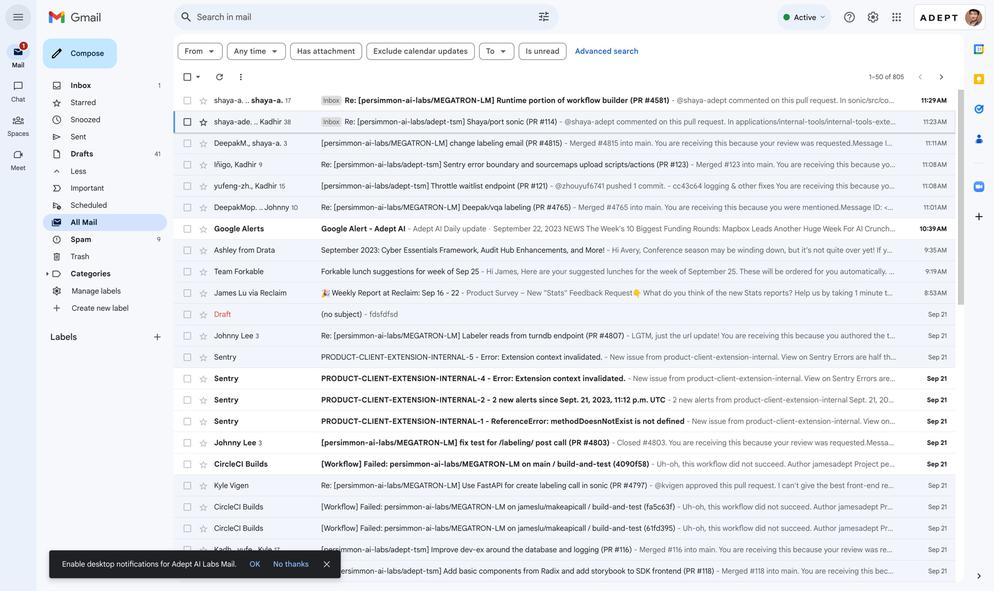 Task type: locate. For each thing, give the bounding box(es) containing it.
8:53 am cell
[[925, 289, 947, 297]]

alert
[[349, 224, 367, 234]]

0 horizontal spatial 17
[[274, 547, 280, 555]]

main. for #4815
[[635, 139, 653, 148]]

sentry cell for product-client-extension-internal-5 - error: extension context invalidated.
[[214, 353, 237, 362]]

was
[[801, 139, 814, 148]]

2 horizontal spatial to
[[948, 182, 955, 191]]

spaces heading
[[7, 130, 29, 138]]

issue up utc
[[650, 374, 667, 384]]

#4765
[[607, 203, 628, 212]]

0 vertical spatial circleci builds cell
[[214, 460, 268, 469]]

cell containing (no subject)
[[321, 310, 897, 320]]

use
[[462, 481, 475, 491]]

daily
[[444, 224, 461, 234]]

here
[[521, 267, 537, 277]]

cell containing [persimmon-ai-labs/adept-tsm] throttle waitlist endpoint (pr #121)
[[321, 181, 994, 192]]

new for product-client-extension-internal-4 - error: extension context invalidated.
[[633, 374, 648, 384]]

1 vertical spatial client-
[[718, 374, 739, 384]]

sep 21 for new issue from product-client-extension-internal. view on sentry errors are half the story. start tracking la
[[927, 375, 947, 383]]

sep
[[456, 267, 469, 277], [422, 289, 435, 298], [929, 311, 940, 319], [929, 332, 940, 340], [929, 354, 940, 362], [927, 375, 939, 383], [927, 397, 939, 405], [927, 418, 939, 426], [927, 439, 939, 447], [927, 461, 939, 469], [929, 482, 940, 490], [929, 504, 940, 512], [929, 525, 940, 533], [929, 546, 940, 554], [929, 568, 940, 576]]

johnny lee cell for [persimmon-ai-labs/megatron-lm] fix test for /labeling/ post call (pr #4803)
[[214, 438, 262, 448]]

keep image
[[969, 69, 990, 90]]

8
[[258, 568, 262, 576]]

improve
[[431, 546, 459, 555]]

cell containing re: [persimmon-ai-labs/adept-tsm] add basic components from radix and add storybook to sdk frontend (pr #118)
[[321, 567, 897, 577]]

0 vertical spatial jameslu/makeapicall
[[518, 503, 586, 512]]

contacts image
[[969, 129, 990, 150]]

sep 21 for product-client-extension-internal-2 - 2 new alerts since sept. 21, 2023, 11:12 p.m. utc -
[[927, 397, 947, 405]]

0 vertical spatial 10
[[291, 204, 298, 212]]

adept left labs
[[172, 560, 192, 569]]

johnny lee cell
[[214, 331, 259, 341], [214, 438, 262, 448]]

your left review
[[760, 139, 775, 148]]

0 horizontal spatial new
[[97, 304, 111, 313]]

1 circleci builds cell from the top
[[214, 460, 268, 469]]

context up sept.
[[553, 374, 581, 384]]

extension- for new issue from product-client-extension-internal. view on sentry errors are half the story. start tracking la
[[739, 374, 776, 384]]

🎉 image
[[321, 289, 330, 298]]

2 11:08 am from the top
[[923, 182, 947, 190]]

15
[[279, 182, 285, 190]]

inbox inside "inbox re: [persimmon-ai-labs/adept-tsm] shaya/port sonic (pr #114) -"
[[323, 118, 339, 126]]

product- for product-client-extension-internal-1 - referenceerror: methoddoesnnotexist is not defined -
[[321, 417, 362, 427]]

inbox for inbox
[[71, 81, 91, 90]]

has attachment
[[297, 47, 355, 56]]

james,
[[495, 267, 519, 277]]

#118)
[[697, 567, 715, 576]]

a.
[[237, 96, 244, 105], [277, 96, 283, 105], [276, 139, 282, 148]]

forkable inside cell
[[321, 267, 351, 277]]

lee up vigen
[[243, 438, 256, 448]]

be
[[727, 246, 736, 255], [903, 246, 912, 255], [775, 267, 784, 277]]

new down #4807) on the right bottom of the page
[[610, 353, 625, 362]]

jameslu/makeapicall down create
[[518, 503, 586, 512]]

1 week from the left
[[428, 267, 445, 277]]

2 product- from the top
[[321, 374, 362, 384]]

sep for fdsfdfsd
[[929, 311, 940, 319]]

(pr left the #4803)
[[569, 439, 582, 448]]

for right notifications
[[160, 560, 170, 569]]

september
[[493, 224, 531, 234], [321, 246, 359, 255], [688, 267, 726, 277], [956, 267, 994, 277]]

13 row from the top
[[173, 347, 994, 368]]

row containing yufeng-zh.
[[173, 176, 994, 197]]

1 vertical spatial half
[[892, 374, 905, 384]]

navigation
[[0, 34, 36, 592]]

1 johnny lee 3 from the top
[[214, 331, 259, 341]]

row containing iñigo
[[173, 154, 956, 176]]

2 vertical spatial labeling
[[540, 481, 567, 491]]

re: [persimmon-ai-labs/megatron-lm] use fastapi for create labeling call in sonic (pr #4797) -
[[321, 481, 655, 491]]

2 vertical spatial johnny
[[214, 438, 241, 448]]

2 google from the left
[[321, 224, 347, 234]]

- right the #4803)
[[612, 439, 615, 448]]

cell containing kadh.
[[214, 546, 280, 555]]

2 vertical spatial circleci
[[214, 524, 241, 534]]

1 vertical spatial 10
[[627, 224, 635, 234]]

half for la
[[892, 374, 905, 384]]

shaya-a. .. shaya-a. 17
[[214, 96, 291, 105]]

2 sentry cell from the top
[[214, 374, 239, 384]]

1 horizontal spatial errors
[[857, 374, 877, 384]]

meet
[[11, 164, 26, 172]]

3 circleci builds cell from the top
[[214, 524, 263, 534]]

circleci up kadh.
[[214, 524, 241, 534]]

labs/megatron- left use
[[387, 481, 447, 491]]

0 vertical spatial iñigo
[[214, 160, 231, 169]]

0 vertical spatial mail
[[12, 61, 24, 69]]

client-
[[694, 353, 716, 362], [718, 374, 739, 384]]

google left alert
[[321, 224, 347, 234]]

1 sentry cell from the top
[[214, 353, 237, 362]]

1 product- from the top
[[321, 353, 359, 362]]

sep 21 cell for re: [persimmon-ai-labs/megatron-lm] labeler reads from turndb endpoint (pr #4807) -
[[929, 332, 947, 340]]

of right 50
[[885, 73, 891, 81]]

2 row from the top
[[173, 111, 956, 133]]

circleci builds cell down vigen
[[214, 503, 263, 512]]

..
[[245, 96, 249, 105], [254, 117, 258, 127], [259, 203, 263, 212]]

cell containing kadhir
[[214, 567, 262, 576]]

12 row from the top
[[173, 326, 956, 347]]

start left the la
[[941, 374, 957, 384]]

0 vertical spatial extension
[[502, 353, 535, 362]]

0 vertical spatial 9
[[259, 161, 262, 169]]

from button
[[178, 43, 223, 60]]

1 vertical spatial [workflow]
[[321, 503, 358, 512]]

in left 9:35 am
[[914, 246, 920, 255]]

labs/megatron- down fdsfdfsd
[[387, 331, 447, 341]]

0 vertical spatial circleci builds
[[214, 460, 268, 469]]

runtime
[[497, 96, 527, 105]]

johnny lee 3 up vigen
[[214, 438, 262, 448]]

0 vertical spatial johnny lee cell
[[214, 331, 259, 341]]

circleci builds cell up vigen
[[214, 460, 268, 469]]

cell containing product-client-extension-internal-5 - error: extension context invalidated.
[[321, 352, 994, 363]]

1 forkable from the left
[[234, 267, 264, 277]]

issue
[[627, 353, 644, 362], [650, 374, 667, 384]]

, for iñigo
[[236, 567, 237, 576]]

10:39 am cell
[[920, 225, 947, 233]]

4 product- from the top
[[321, 417, 362, 427]]

1 jameslu/makeapicall from the top
[[518, 503, 586, 512]]

1 google from the left
[[214, 224, 240, 234]]

0 horizontal spatial start
[[917, 353, 934, 362]]

unread
[[534, 47, 560, 56]]

0 vertical spatial errors
[[834, 353, 854, 362]]

3 for re: [persimmon-ai-labs/megatron-lm] labeler reads from turndb endpoint (pr #4807) -
[[256, 332, 259, 340]]

invalidated. down #4807) on the right bottom of the page
[[564, 353, 603, 362]]

6 row from the top
[[173, 197, 994, 218]]

test for (4090f58)
[[597, 460, 611, 469]]

17
[[285, 97, 291, 105], [274, 547, 280, 555]]

internal- down 5
[[440, 374, 481, 384]]

👇 image
[[633, 289, 642, 298]]

deepakm. , shaya-a. 3
[[214, 139, 287, 148]]

johnny lee 3 down draft cell
[[214, 331, 259, 341]]

iñigo
[[214, 160, 231, 169], [239, 567, 256, 576]]

sdk
[[636, 567, 651, 576]]

sep 21 cell for [persimmon-ai-labs/adept-tsm] improve dev-ex around the database and logging (pr #116) -
[[929, 546, 947, 554]]

19 row from the top
[[173, 476, 956, 497]]

team forkable cell
[[214, 267, 264, 277]]

johnny down the 15
[[264, 203, 289, 212]]

1 vertical spatial circleci builds cell
[[214, 503, 263, 512]]

4 sentry cell from the top
[[214, 417, 239, 427]]

1 [workflow] from the top
[[321, 460, 362, 469]]

(pr right email
[[526, 139, 537, 148]]

adept
[[374, 224, 396, 234], [413, 224, 434, 234], [172, 560, 192, 569]]

21 for new issue from product-client-extension-internal. view on sentry errors are half the story. start tracking la
[[941, 375, 947, 383]]

lm] up shaya/port
[[480, 96, 495, 105]]

categories link
[[71, 269, 111, 279]]

deepakm.
[[214, 139, 248, 148]]

sentry cell for product-client-extension-internal-2 - 2 new alerts since sept. 21, 2023, 11:12 p.m. utc
[[214, 396, 239, 405]]

your
[[760, 139, 775, 148], [552, 267, 567, 277], [915, 289, 930, 298]]

main. for #4765
[[645, 203, 663, 212]]

0 vertical spatial sonic
[[506, 117, 524, 127]]

google alerts cell
[[214, 224, 264, 234]]

1 vertical spatial issue
[[650, 374, 667, 384]]

mail heading
[[12, 61, 24, 69]]

[workflow] failed: persimmon-ai-labs/megatron-lm on jameslu/makeapicall / build-and-test (61fd395) -
[[321, 524, 683, 534]]

cell containing [workflow] failed: persimmon-ai-labs/megatron-lm on main / build-and-test (4090f58)
[[321, 459, 897, 470]]

extension- for 2
[[392, 396, 440, 405]]

1 horizontal spatial 10
[[627, 224, 635, 234]]

0 vertical spatial start
[[917, 353, 934, 362]]

lm for (61fd395)
[[495, 524, 506, 534]]

1 vertical spatial tracking
[[959, 374, 987, 384]]

4 row from the top
[[173, 154, 956, 176]]

inbox inside inbox re: [persimmon-ai-labs/megatron-lm] runtime portion of workflow builder (pr #4581) -
[[323, 97, 339, 105]]

, for kadhir
[[231, 160, 233, 169]]

row containing draft
[[173, 304, 956, 326]]

this
[[715, 139, 727, 148], [836, 182, 849, 191], [957, 182, 970, 191], [725, 203, 737, 212], [973, 289, 986, 298]]

grid containing shaya-a.
[[173, 90, 994, 592]]

16 row from the top
[[173, 411, 956, 433]]

7 row from the top
[[173, 218, 992, 240]]

reclaim:
[[392, 289, 420, 298]]

merged up the upload
[[570, 139, 596, 148]]

persimmon- for [workflow] failed: persimmon-ai-labs/megatron-lm on main / build-and-test (4090f58) -
[[390, 460, 434, 469]]

lee
[[241, 331, 253, 341], [243, 438, 256, 448]]

you right fixes
[[776, 182, 788, 191]]

sep 21 for [persimmon-ai-labs/megatron-lm] fix test for /labeling/ post call (pr #4803) -
[[927, 439, 947, 447]]

into for #4765
[[630, 203, 643, 212]]

survey
[[495, 289, 519, 298]]

re: [persimmon-ai-labs/adept-tsm] add basic components from radix and add storybook to sdk frontend (pr #118) -
[[321, 567, 722, 576]]

new left label
[[97, 304, 111, 313]]

product- for product-client-extension-internal-4 - error: extension context invalidated. - new issue from product-client-extension-internal. view on sentry errors are half the story. start tracking la
[[321, 374, 362, 384]]

3 row from the top
[[173, 133, 994, 154]]

meet heading
[[11, 164, 26, 172]]

older image
[[937, 72, 947, 82]]

2 vertical spatial persimmon-
[[384, 524, 426, 534]]

2 down 4
[[481, 396, 485, 405]]

into right #4815
[[620, 139, 633, 148]]

0 vertical spatial build-
[[557, 460, 579, 469]]

3 sentry cell from the top
[[214, 396, 239, 405]]

ai left daily at the left
[[435, 224, 442, 234]]

2 johnny lee 3 from the top
[[214, 438, 262, 448]]

row containing deepakmop.
[[173, 197, 994, 218]]

1 horizontal spatial 9
[[259, 161, 262, 169]]

0 vertical spatial story.
[[897, 353, 916, 362]]

2 vertical spatial builds
[[243, 524, 263, 534]]

1 vertical spatial merged
[[578, 203, 605, 212]]

1 vertical spatial failed:
[[360, 503, 383, 512]]

0 horizontal spatial view
[[781, 353, 797, 362]]

#4807)
[[600, 331, 625, 341]]

issue for new issue from product-client-extension-internal. view on sentry errors are half the story. start tracking latency a
[[627, 353, 644, 362]]

google for google alerts
[[214, 224, 240, 234]]

circleci builds cell for [workflow] failed: persimmon-ai-labs/megatron-lm on jameslu/makeapicall / build-and-test (61fd395) -
[[214, 524, 263, 534]]

james lu via reclaim
[[214, 289, 287, 298]]

2 [workflow] from the top
[[321, 503, 358, 512]]

1 vertical spatial errors
[[857, 374, 877, 384]]

11:08 am
[[923, 161, 947, 169], [923, 182, 947, 190]]

#4815)
[[539, 139, 562, 148]]

20 row from the top
[[173, 497, 956, 518]]

extension for 5
[[502, 353, 535, 362]]

1 vertical spatial labeling
[[505, 203, 531, 212]]

cell containing deepakm.
[[214, 139, 287, 148]]

start for latency
[[917, 353, 934, 362]]

, down shaya-ade. .. kadhir 38
[[248, 139, 250, 148]]

error: right 5
[[481, 353, 500, 362]]

build-
[[557, 460, 579, 469], [592, 503, 613, 512], [592, 524, 613, 534]]

0 vertical spatial builds
[[245, 460, 268, 469]]

0 horizontal spatial iñigo
[[214, 160, 231, 169]]

21 for re: [persimmon-ai-labs/megatron-lm] labeler reads from turndb endpoint (pr #4807) -
[[942, 332, 947, 340]]

3 circleci from the top
[[214, 524, 241, 534]]

kadhir down kadh.
[[214, 567, 236, 576]]

11:23 am
[[924, 118, 947, 126]]

cell containing re: [persimmon-ai-labs/megatron-lm] use fastapi for create labeling call in sonic (pr #4797)
[[321, 481, 897, 492]]

17 inside shaya-a. .. shaya-a. 17
[[285, 97, 291, 105]]

cell containing [persimmon-ai-labs/megatron-lm] fix test for /labeling/ post call (pr #4803)
[[321, 438, 897, 449]]

and- for (61fd395)
[[613, 524, 629, 534]]

compose button
[[43, 39, 117, 69]]

cell containing [workflow] failed: persimmon-ai-labs/megatron-lm on jameslu/makeapicall / build-and-test (fa5c63f)
[[321, 502, 897, 513]]

cell containing weekly report at reclaim: sep 16 - 22
[[321, 288, 994, 299]]

more image
[[236, 72, 246, 82]]

invalidated. for product-client-extension-internal-4 - error: extension context invalidated.
[[583, 374, 626, 384]]

because down other
[[739, 203, 768, 212]]

may
[[711, 246, 725, 255]]

1 11:08 am from the top
[[923, 161, 947, 169]]

1 horizontal spatial 17
[[285, 97, 291, 105]]

of
[[885, 73, 891, 81], [558, 96, 565, 105], [447, 267, 454, 277], [680, 267, 687, 277], [707, 289, 714, 298]]

client- for product-client-extension-internal-5 - error: extension context invalidated. - new issue from product-client-extension-internal. view on sentry errors are half the story. start tracking latency a
[[359, 353, 388, 362]]

sep 21 cell
[[929, 311, 947, 319], [929, 332, 947, 340], [929, 354, 947, 362], [927, 375, 947, 383], [927, 397, 947, 405], [927, 418, 947, 426], [927, 439, 947, 447], [927, 461, 947, 469], [929, 482, 947, 490], [929, 504, 947, 512], [929, 525, 947, 533], [929, 546, 947, 554], [929, 568, 947, 576]]

0 vertical spatial endpoint
[[485, 182, 515, 191]]

receiving for you
[[692, 203, 723, 212]]

row containing google alerts
[[173, 218, 992, 240]]

22 row from the top
[[173, 540, 956, 561]]

errors for la
[[857, 374, 877, 384]]

cell containing shaya-a.
[[214, 96, 291, 105]]

0 vertical spatial hi
[[612, 246, 619, 255]]

10 inside deepakmop. .. johnny 10
[[291, 204, 298, 212]]

grid
[[173, 90, 994, 592]]

0 vertical spatial 11:08 am
[[923, 161, 947, 169]]

ai left labs
[[194, 560, 201, 569]]

failed: for [workflow] failed: persimmon-ai-labs/megatron-lm on jameslu/makeapicall / build-and-test (61fd395) -
[[360, 524, 383, 534]]

- right (4090f58)
[[652, 460, 655, 469]]

mail right all
[[82, 218, 97, 227]]

sept.
[[560, 396, 579, 405]]

johnny down draft cell
[[214, 331, 239, 341]]

pushed
[[606, 182, 632, 191]]

calendar tab
[[964, 34, 994, 64]]

you for you
[[665, 203, 677, 212]]

chat heading
[[11, 96, 25, 104]]

1 11:08 am cell from the top
[[923, 161, 947, 169]]

lm up '[workflow] failed: persimmon-ai-labs/megatron-lm on jameslu/makeapicall / build-and-test (61fd395) -'
[[495, 503, 506, 512]]

0 horizontal spatial errors
[[834, 353, 854, 362]]

product-client-extension-internal-1 - referenceerror: methoddoesnnotexist is not defined -
[[321, 417, 692, 427]]

report
[[358, 289, 381, 298]]

more!
[[586, 246, 605, 255]]

1 link
[[6, 41, 30, 60]]

labs/megatron-
[[416, 96, 480, 105], [375, 139, 435, 148], [387, 203, 447, 212], [387, 331, 447, 341], [379, 439, 443, 448], [444, 460, 509, 469], [387, 481, 447, 491], [435, 503, 495, 512], [435, 524, 495, 534]]

lm down /labeling/
[[509, 460, 520, 469]]

for up [workflow] failed: persimmon-ai-labs/megatron-lm on main / build-and-test (4090f58) -
[[487, 439, 497, 448]]

0 horizontal spatial in
[[582, 481, 588, 491]]

cell containing re: [persimmon-ai-labs/adept-tsm] sentry error boundary and sourcemaps upload scripts/actions (pr #123)
[[321, 160, 897, 170]]

2 vertical spatial new
[[633, 374, 648, 384]]

circleci builds up yufe.
[[214, 524, 263, 534]]

lm for (4090f58)
[[509, 460, 520, 469]]

2 jameslu/makeapicall from the top
[[518, 524, 586, 534]]

you left the were in the right of the page
[[770, 203, 782, 212]]

cell containing google alert - adept ai
[[321, 224, 992, 235]]

None checkbox
[[182, 72, 193, 82], [182, 138, 193, 149], [182, 202, 193, 213], [182, 224, 193, 235], [182, 267, 193, 277], [182, 288, 193, 299], [182, 310, 193, 320], [182, 352, 193, 363], [182, 374, 193, 384], [182, 417, 193, 427], [182, 438, 193, 449], [182, 481, 193, 492], [182, 502, 193, 513], [182, 545, 193, 556], [182, 72, 193, 82], [182, 138, 193, 149], [182, 202, 193, 213], [182, 224, 193, 235], [182, 267, 193, 277], [182, 288, 193, 299], [182, 310, 193, 320], [182, 352, 193, 363], [182, 374, 193, 384], [182, 417, 193, 427], [182, 438, 193, 449], [182, 481, 193, 492], [182, 502, 193, 513], [182, 545, 193, 556]]

cell containing [workflow] failed: persimmon-ai-labs/megatron-lm on jameslu/makeapicall / build-and-test (61fd395)
[[321, 524, 897, 534]]

you for your
[[655, 139, 667, 148]]

receiving up mentioned.message
[[803, 182, 834, 191]]

cell
[[321, 95, 897, 106], [214, 96, 291, 105], [321, 117, 897, 127], [214, 117, 291, 127], [321, 138, 994, 149], [214, 139, 287, 148], [321, 160, 897, 170], [214, 160, 262, 169], [321, 181, 994, 192], [214, 181, 285, 191], [321, 202, 994, 213], [214, 203, 298, 212], [321, 224, 992, 235], [321, 245, 994, 256], [321, 267, 994, 277], [321, 288, 994, 299], [321, 310, 897, 320], [321, 331, 897, 342], [321, 352, 994, 363], [321, 374, 994, 384], [321, 395, 897, 406], [321, 417, 897, 427], [321, 438, 897, 449], [321, 459, 897, 470], [321, 481, 897, 492], [321, 502, 897, 513], [321, 524, 897, 534], [321, 545, 897, 556], [214, 546, 280, 555], [321, 567, 897, 577], [214, 567, 262, 576]]

1 horizontal spatial new
[[499, 396, 514, 405]]

product-
[[664, 353, 694, 362], [687, 374, 718, 384]]

call right create
[[569, 481, 580, 491]]

get add-ons tab
[[964, 202, 994, 232]]

0 vertical spatial inbox
[[71, 81, 91, 90]]

21 for product-client-extension-internal-2 - 2 new alerts since sept. 21, 2023, 11:12 p.m. utc -
[[941, 397, 947, 405]]

2 horizontal spatial ..
[[259, 203, 263, 212]]

2 circleci from the top
[[214, 503, 241, 512]]

mail down 1 link
[[12, 61, 24, 69]]

1 horizontal spatial endpoint
[[554, 331, 584, 341]]

1 vertical spatial circleci builds
[[214, 503, 263, 512]]

0 horizontal spatial kyle
[[214, 481, 228, 491]]

0 vertical spatial 11:08 am cell
[[923, 161, 947, 169]]

cell containing forkable lunch suggestions for week of sep 25
[[321, 267, 994, 277]]

lm down the [workflow] failed: persimmon-ai-labs/megatron-lm on jameslu/makeapicall / build-and-test (fa5c63f) -
[[495, 524, 506, 534]]

view for latency
[[781, 353, 797, 362]]

21 row from the top
[[173, 518, 956, 540]]

framework,
[[440, 246, 479, 255]]

2 circleci builds cell from the top
[[214, 503, 263, 512]]

test for (61fd395)
[[629, 524, 642, 534]]

2 vertical spatial lm
[[495, 524, 506, 534]]

sonic left #4797)
[[590, 481, 608, 491]]

sep 21 cell for new issue from product-client-extension-internal. view on sentry errors are half the story. start tracking latency a
[[929, 354, 947, 362]]

is
[[526, 47, 532, 56]]

3 circleci builds from the top
[[214, 524, 263, 534]]

sentry cell
[[214, 353, 237, 362], [214, 374, 239, 384], [214, 396, 239, 405], [214, 417, 239, 427]]

cell containing yufeng-zh.
[[214, 181, 285, 191]]

product- up product-client-extension-internal-4 - error: extension context invalidated. - new issue from product-client-extension-internal. view on sentry errors are half the story. start tracking la
[[664, 353, 694, 362]]

3 product- from the top
[[321, 396, 362, 405]]

tsm] left 'add'
[[426, 567, 442, 576]]

ashley from drata cell
[[214, 246, 275, 255]]

exclude calendar updates button
[[367, 43, 475, 60]]

new for product-client-extension-internal-5 - error: extension context invalidated.
[[610, 353, 625, 362]]

0 vertical spatial view
[[781, 353, 797, 362]]

23 row from the top
[[173, 561, 956, 583]]

1 horizontal spatial ..
[[254, 117, 258, 127]]

story. for la
[[920, 374, 939, 384]]

1 horizontal spatial week
[[660, 267, 678, 277]]

, down deepakm.
[[231, 160, 233, 169]]

ex
[[476, 546, 484, 555]]

1 vertical spatial 17
[[274, 547, 280, 555]]

issue for new issue from product-client-extension-internal. view on sentry errors are half the story. start tracking la
[[650, 374, 667, 384]]

2 johnny lee cell from the top
[[214, 438, 262, 448]]

labs/megatron- left fix
[[379, 439, 443, 448]]

Search in mail text field
[[197, 12, 508, 22]]

5
[[469, 353, 474, 362]]

you
[[881, 182, 894, 191], [770, 203, 782, 212], [826, 267, 838, 277], [674, 289, 686, 298]]

labels
[[101, 287, 121, 296]]

tab list
[[964, 34, 994, 553]]

circleci builds cell up yufe.
[[214, 524, 263, 534]]

error: for 5
[[481, 353, 500, 362]]

conference
[[643, 246, 683, 255]]

- up essentials at the left top of the page
[[408, 224, 411, 234]]

21 for product-client-extension-internal-1 - referenceerror: methoddoesnnotexist is not defined -
[[941, 418, 947, 426]]

internal- down labeler
[[431, 353, 469, 362]]

circleci builds cell for [workflow] failed: persimmon-ai-labs/megatron-lm on jameslu/makeapicall / build-and-test (fa5c63f) -
[[214, 503, 263, 512]]

11 row from the top
[[173, 304, 956, 326]]

0 horizontal spatial half
[[869, 353, 882, 362]]

create new label
[[72, 304, 129, 313]]

subscribed
[[909, 182, 947, 191]]

1 johnny lee cell from the top
[[214, 331, 259, 341]]

johnny lee cell for re: [persimmon-ai-labs/megatron-lm] labeler reads from turndb endpoint (pr #4807)
[[214, 331, 259, 341]]

cell containing shaya-ade.
[[214, 117, 291, 127]]

21 for [persimmon-ai-labs/megatron-lm] fix test for /labeling/ post call (pr #4803) -
[[941, 439, 947, 447]]

.. up ade.
[[245, 96, 249, 105]]

1 vertical spatial internal.
[[776, 374, 803, 384]]

a. up shaya-ade. .. kadhir 38
[[277, 96, 283, 105]]

builds for [workflow] failed: persimmon-ai-labs/megatron-lm on jameslu/makeapicall / build-and-test (fa5c63f) -
[[243, 503, 263, 512]]

lm] up daily at the left
[[447, 203, 460, 212]]

1 inside navigation
[[22, 42, 25, 50]]

google for google alert - adept ai - adept ai daily update ⋅ september 22, 2023 news the week's 10 biggest funding rounds: mapbox leads another huge week for ai crunchbase news ... ai startups such
[[321, 224, 347, 234]]

row containing james lu via reclaim
[[173, 283, 994, 304]]

mail inside navigation
[[12, 61, 24, 69]]

you up [persimmon-ai-labs/adept-tsm] throttle waitlist endpoint (pr #121) - @zhouyuf6741 pushed 1 commit. - cc43c64 logging & other fixes you are receiving this because you are subscribed to this thread.
[[655, 139, 667, 148]]

.. for shaya-a.
[[245, 96, 249, 105]]

9:19 am cell
[[926, 268, 947, 276]]

1 vertical spatial start
[[941, 374, 957, 384]]

1 horizontal spatial labeling
[[505, 203, 531, 212]]

None checkbox
[[182, 95, 193, 106], [182, 117, 193, 127], [182, 160, 193, 170], [182, 181, 193, 192], [182, 245, 193, 256], [182, 331, 193, 342], [182, 395, 193, 406], [182, 459, 193, 470], [182, 524, 193, 534], [182, 95, 193, 106], [182, 117, 193, 127], [182, 160, 193, 170], [182, 181, 193, 192], [182, 245, 193, 256], [182, 331, 193, 342], [182, 395, 193, 406], [182, 459, 193, 470], [182, 524, 193, 534]]

/
[[553, 460, 555, 469], [588, 503, 591, 512], [588, 524, 591, 534]]

huge
[[804, 224, 822, 234]]

kadh. , yufe. , kyle 17
[[214, 546, 280, 555]]

builds down vigen
[[243, 503, 263, 512]]

context for product-client-extension-internal-5 - error: extension context invalidated.
[[536, 353, 562, 362]]

1 vertical spatial id:
[[873, 203, 882, 212]]

google alerts
[[214, 224, 264, 234]]

around
[[486, 546, 510, 555]]

1 horizontal spatial forkable
[[321, 267, 351, 277]]

a. down shaya-ade. .. kadhir 38
[[276, 139, 282, 148]]

builder
[[602, 96, 628, 105]]

from right reads
[[511, 331, 527, 341]]

jameslu/makeapicall up database
[[518, 524, 586, 534]]

call right post
[[554, 439, 567, 448]]

0 vertical spatial ..
[[245, 96, 249, 105]]

extension for 4
[[515, 374, 551, 384]]

hi left 'avery,'
[[612, 246, 619, 255]]

internal. for new issue from product-client-extension-internal. view on sentry errors are half the story. start tracking la
[[776, 374, 803, 384]]

because up mentioned.message
[[850, 182, 880, 191]]

9:35 am cell
[[925, 247, 947, 255]]

circleci builds down vigen
[[214, 503, 263, 512]]

0 vertical spatial merged
[[570, 139, 596, 148]]

to left share in the right of the page
[[885, 289, 892, 298]]

9 row from the top
[[173, 261, 994, 283]]

0 vertical spatial 3
[[284, 140, 287, 148]]

0 horizontal spatial story.
[[897, 353, 916, 362]]

0 horizontal spatial new
[[527, 289, 542, 298]]

all
[[71, 218, 80, 227]]

11:01 am cell
[[924, 204, 947, 212]]

sep for product-client-extension-internal-2 - 2 new alerts since sept. 21, 2023, 11:12 p.m. utc -
[[927, 397, 939, 405]]

main.
[[635, 139, 653, 148], [645, 203, 663, 212]]

share
[[894, 289, 913, 298]]

error: right 4
[[493, 374, 514, 384]]

2 vertical spatial you
[[665, 203, 677, 212]]

1 vertical spatial not
[[643, 417, 655, 427]]

1 vertical spatial main.
[[645, 203, 663, 212]]

vigen
[[230, 481, 249, 491]]

sep 21 for [persimmon-ai-labs/adept-tsm] improve dev-ex around the database and logging (pr #116) -
[[929, 546, 947, 554]]

1 vertical spatial new
[[610, 353, 625, 362]]

row containing kadh.
[[173, 540, 956, 561]]

tracking left latency
[[936, 353, 964, 362]]

sep 21 cell for re: [persimmon-ai-labs/megatron-lm] use fastapi for create labeling call in sonic (pr #4797) -
[[929, 482, 947, 490]]

21 for fdsfdfsd
[[942, 311, 947, 319]]

johnny lee cell down draft cell
[[214, 331, 259, 341]]

receiving up #123) in the right of the page
[[682, 139, 713, 148]]

8 row from the top
[[173, 240, 994, 261]]

10 row from the top
[[173, 283, 994, 304]]

snoozed link
[[71, 115, 100, 124]]

2 circleci builds from the top
[[214, 503, 263, 512]]

row
[[173, 90, 956, 111], [173, 111, 956, 133], [173, 133, 994, 154], [173, 154, 956, 176], [173, 176, 994, 197], [173, 197, 994, 218], [173, 218, 992, 240], [173, 240, 994, 261], [173, 261, 994, 283], [173, 283, 994, 304], [173, 304, 956, 326], [173, 326, 956, 347], [173, 347, 994, 368], [173, 368, 994, 390], [173, 390, 956, 411], [173, 411, 956, 433], [173, 433, 956, 454], [173, 454, 956, 476], [173, 476, 956, 497], [173, 497, 956, 518], [173, 518, 956, 540], [173, 540, 956, 561], [173, 561, 956, 583]]

2 forkable from the left
[[321, 267, 351, 277]]

ai-
[[406, 96, 416, 105], [401, 117, 411, 127], [365, 139, 375, 148], [941, 139, 951, 148], [378, 160, 387, 169], [365, 182, 375, 191], [378, 203, 387, 212], [930, 203, 939, 212], [378, 331, 387, 341], [369, 439, 379, 448], [434, 460, 444, 469], [378, 481, 387, 491], [426, 503, 435, 512], [426, 524, 435, 534], [365, 546, 375, 555], [378, 567, 387, 576]]

johnny lee cell up vigen
[[214, 438, 262, 448]]

<persimmon- down 11:23 am
[[896, 139, 941, 148]]

internal- for 1
[[440, 417, 481, 427]]

1 vertical spatial you
[[776, 182, 788, 191]]

2 vertical spatial circleci builds cell
[[214, 524, 263, 534]]

labeling down main
[[540, 481, 567, 491]]

3 [workflow] from the top
[[321, 524, 358, 534]]

0 horizontal spatial mail
[[12, 61, 24, 69]]

re: for re: [persimmon-ai-labs/megatron-lm] use fastapi for create labeling call in sonic (pr #4797) -
[[321, 481, 332, 491]]

hi
[[612, 246, 619, 255], [487, 267, 493, 277]]

0 horizontal spatial call
[[554, 439, 567, 448]]

0 vertical spatial call
[[554, 439, 567, 448]]

- down #4807) on the right bottom of the page
[[605, 353, 608, 362]]

forkable up weekly
[[321, 267, 351, 277]]

17 row from the top
[[173, 433, 956, 454]]

2 vertical spatial inbox
[[323, 118, 339, 126]]

update
[[463, 224, 487, 234]]

0 vertical spatial context
[[536, 353, 562, 362]]

11:08 am cell
[[923, 161, 947, 169], [923, 182, 947, 190]]

endpoint down the 'boundary' on the top of the page
[[485, 182, 515, 191]]

- right #114)
[[559, 117, 563, 127]]

and- for (4090f58)
[[579, 460, 597, 469]]

tasks tab
[[964, 94, 994, 124]]

shaya- down refresh "image"
[[214, 96, 237, 105]]

1 row from the top
[[173, 90, 956, 111]]

advanced
[[575, 47, 612, 56]]

5 row from the top
[[173, 176, 994, 197]]

inbox down attachment
[[323, 97, 339, 105]]

1 circleci builds from the top
[[214, 460, 268, 469]]

4
[[481, 374, 485, 384]]

1 vertical spatial inbox
[[323, 97, 339, 105]]

21 for [persimmon-ai-labs/adept-tsm] improve dev-ex around the database and logging (pr #116) -
[[942, 546, 947, 554]]

0 horizontal spatial client-
[[694, 353, 716, 362]]

1 50 of 805
[[869, 73, 904, 81]]

less button
[[43, 163, 167, 180]]

johnny lee 3 for [persimmon-ai-labs/megatron-lm] fix test for /labeling/ post call (pr #4803) -
[[214, 438, 262, 448]]

0 horizontal spatial logging
[[574, 546, 599, 555]]

1 vertical spatial /
[[588, 503, 591, 512]]

attachment
[[313, 47, 355, 56]]

in right feedback
[[966, 289, 971, 298]]

sep 21 for [workflow] failed: persimmon-ai-labs/megatron-lm on main / build-and-test (4090f58) -
[[927, 461, 947, 469]]

product-
[[321, 353, 359, 362], [321, 374, 362, 384], [321, 396, 362, 405], [321, 417, 362, 427]]

call
[[554, 439, 567, 448], [569, 481, 580, 491]]

johnny lee 3 for re: [persimmon-ai-labs/megatron-lm] labeler reads from turndb endpoint (pr #4807) -
[[214, 331, 259, 341]]

1 vertical spatial your
[[552, 267, 567, 277]]

1 circleci from the top
[[214, 460, 244, 469]]

1 vertical spatial persimmon-
[[384, 503, 426, 512]]

weekly
[[332, 289, 356, 298]]

sep 21
[[929, 311, 947, 319], [929, 332, 947, 340], [929, 354, 947, 362], [927, 375, 947, 383], [927, 397, 947, 405], [927, 418, 947, 426], [927, 439, 947, 447], [927, 461, 947, 469], [929, 482, 947, 490], [929, 504, 947, 512], [929, 525, 947, 533], [929, 546, 947, 554], [929, 568, 947, 576]]

2 11:08 am cell from the top
[[923, 182, 947, 190]]

week
[[428, 267, 445, 277], [660, 267, 678, 277]]

0 vertical spatial error:
[[481, 353, 500, 362]]

17 inside kadh. , yufe. , kyle 17
[[274, 547, 280, 555]]

sep 21 cell for product-client-extension-internal-2 - 2 new alerts since sept. 21, 2023, 11:12 p.m. utc -
[[927, 397, 947, 405]]

deepakmop.
[[214, 203, 257, 212]]

product- down product-client-extension-internal-5 - error: extension context invalidated. - new issue from product-client-extension-internal. view on sentry errors are half the story. start tracking latency a
[[687, 374, 718, 384]]

issue up product-client-extension-internal-4 - error: extension context invalidated. - new issue from product-client-extension-internal. view on sentry errors are half the story. start tracking la
[[627, 353, 644, 362]]

lm for (fa5c63f)
[[495, 503, 506, 512]]

sep 21 for new issue from product-client-extension-internal. view on sentry errors are half the story. start tracking latency a
[[929, 354, 947, 362]]

johnny for re: [persimmon-ai-labs/megatron-lm] labeler reads from turndb endpoint (pr #4807)
[[214, 331, 239, 341]]

cell containing [persimmon-ai-labs/megatron-lm] change labeling email (pr #4815)
[[321, 138, 994, 149]]

circleci builds cell
[[214, 460, 268, 469], [214, 503, 263, 512], [214, 524, 263, 534]]

contacts tab
[[964, 124, 994, 154]]

since
[[539, 396, 558, 405]]



Task type: vqa. For each thing, say whether or not it's contained in the screenshot.
, related to Kadhir
yes



Task type: describe. For each thing, give the bounding box(es) containing it.
2 vertical spatial new
[[499, 396, 514, 405]]

ai right for
[[856, 224, 863, 234]]

for right "lunches"
[[635, 267, 645, 277]]

cell containing product-client-extension-internal-1 - referenceerror: methoddoesnnotexist is not defined
[[321, 417, 897, 427]]

for down essentials at the left top of the page
[[416, 267, 426, 277]]

1 horizontal spatial sonic
[[590, 481, 608, 491]]

- right #116) at bottom right
[[634, 546, 638, 555]]

row containing team forkable
[[173, 261, 994, 283]]

ashley from drata
[[214, 246, 275, 255]]

11:01 am
[[924, 204, 947, 212]]

#121)
[[531, 182, 548, 191]]

11:11 am cell
[[926, 139, 947, 148]]

no thanks link
[[269, 555, 313, 575]]

yufe.
[[237, 546, 254, 555]]

(no subject) - fdsfdfsd
[[321, 310, 398, 319]]

0 horizontal spatial be
[[727, 246, 736, 255]]

other
[[738, 182, 757, 191]]

re: for re: [persimmon-ai-labs/megatron-lm] labeler reads from turndb endpoint (pr #4807) -
[[321, 331, 332, 341]]

re: [persimmon-ai-labs/adept-tsm] sentry error boundary and sourcemaps upload scripts/actions (pr #123) -
[[321, 160, 696, 169]]

38
[[284, 118, 291, 126]]

1 vertical spatial mail
[[82, 218, 97, 227]]

circleci builds for [workflow] failed: persimmon-ai-labs/megatron-lm on jameslu/makeapicall / build-and-test (fa5c63f) -
[[214, 503, 263, 512]]

ordered
[[786, 267, 813, 277]]

mail.
[[221, 560, 237, 569]]

reads
[[490, 331, 509, 341]]

tsm] left improve on the left of page
[[414, 546, 429, 555]]

from down product-client-extension-internal-5 - error: extension context invalidated. - new issue from product-client-extension-internal. view on sentry errors are half the story. start tracking latency a
[[669, 374, 685, 384]]

extension- for 5
[[388, 353, 431, 362]]

, up ok
[[254, 546, 256, 555]]

row containing shaya-a.
[[173, 90, 956, 111]]

of right the think
[[707, 289, 714, 298]]

lm] left labeler
[[447, 331, 460, 341]]

september down uk
[[956, 267, 994, 277]]

sep 21 cell for [persimmon-ai-labs/megatron-lm] fix test for /labeling/ post call (pr #4803) -
[[927, 439, 947, 447]]

- right (61fd395)
[[678, 524, 681, 534]]

important
[[71, 184, 104, 193]]

11:08 am for re: [persimmon-ai-labs/adept-tsm] sentry error boundary and sourcemaps upload scripts/actions (pr #123) -
[[923, 161, 947, 169]]

- right (fa5c63f)
[[677, 503, 681, 512]]

zoom for google workspace™️ tab
[[964, 172, 994, 202]]

re: for re: [persimmon-ai-labs/adept-tsm] sentry error boundary and sourcemaps upload scripts/actions (pr #123) -
[[321, 160, 332, 169]]

and right database
[[559, 546, 572, 555]]

1 vertical spatial endpoint
[[554, 331, 584, 341]]

navigation containing mail
[[0, 34, 36, 592]]

#116)
[[615, 546, 632, 555]]

on for (fa5c63f)
[[508, 503, 516, 512]]

september down alert
[[321, 246, 359, 255]]

18 row from the top
[[173, 454, 956, 476]]

2 horizontal spatial be
[[903, 246, 912, 255]]

la
[[989, 374, 994, 384]]

- up "11:12" on the bottom right of the page
[[628, 374, 631, 384]]

(pr left #4797)
[[610, 481, 622, 491]]

advanced search button
[[571, 43, 643, 60]]

labels
[[50, 332, 77, 343]]

sep 21 cell for [workflow] failed: persimmon-ai-labs/megatron-lm on jameslu/makeapicall / build-and-test (fa5c63f) -
[[929, 504, 947, 512]]

- right defined
[[687, 417, 690, 427]]

- right #4581)
[[672, 96, 675, 105]]

row containing deepakm.
[[173, 133, 994, 154]]

0 horizontal spatial adept
[[172, 560, 192, 569]]

settings image
[[867, 11, 880, 24]]

0 horizontal spatial to
[[628, 567, 635, 576]]

internal- for 2
[[440, 396, 481, 405]]

2 week from the left
[[660, 267, 678, 277]]

persimmon- for [workflow] failed: persimmon-ai-labs/megatron-lm on jameslu/makeapicall / build-and-test (fa5c63f) -
[[384, 503, 426, 512]]

0 horizontal spatial sonic
[[506, 117, 524, 127]]

0 vertical spatial id:
[[885, 139, 894, 148]]

from left the drata
[[239, 246, 255, 255]]

you right "do"
[[674, 289, 686, 298]]

refresh image
[[214, 72, 225, 82]]

9 inside 'iñigo , kadhir 9'
[[259, 161, 262, 169]]

2 vertical spatial in
[[582, 481, 588, 491]]

1 horizontal spatial your
[[760, 139, 775, 148]]

you left subscribed
[[881, 182, 894, 191]]

reclaim
[[260, 289, 287, 298]]

were
[[784, 203, 801, 212]]

jameslu/makeapicall for (61fd395)
[[518, 524, 586, 534]]

sep for re: [persimmon-ai-labs/megatron-lm] use fastapi for create labeling call in sonic (pr #4797) -
[[929, 482, 940, 490]]

1 horizontal spatial be
[[775, 267, 784, 277]]

to
[[486, 47, 495, 56]]

the
[[586, 224, 599, 234]]

sep 21 cell for fdsfdfsd
[[929, 311, 947, 319]]

any
[[234, 47, 248, 56]]

test right fix
[[471, 439, 485, 448]]

0 vertical spatial logging
[[704, 182, 729, 191]]

shaya/port
[[467, 117, 504, 127]]

1 vertical spatial because
[[850, 182, 880, 191]]

request
[[605, 289, 633, 298]]

sep 21 for re: [persimmon-ai-labs/megatron-lm] labeler reads from turndb endpoint (pr #4807) -
[[929, 332, 947, 340]]

1 vertical spatial iñigo
[[239, 567, 256, 576]]

from
[[185, 47, 203, 56]]

lunch
[[353, 267, 371, 277]]

[persimmon-ai-labs/megatron-lm] fix test for /labeling/ post call (pr #4803) -
[[321, 439, 617, 448]]

(pr left #4581)
[[630, 96, 643, 105]]

shaya- up deepakm.
[[214, 117, 237, 127]]

draft cell
[[214, 310, 231, 320]]

sentry cell for product-client-extension-internal-1 - referenceerror: methoddoesnnotexist is not defined
[[214, 417, 239, 427]]

you down quite
[[826, 267, 838, 277]]

support image
[[843, 11, 856, 24]]

/ for (61fd395)
[[588, 524, 591, 534]]

tasks image
[[969, 99, 990, 120]]

hide side panel image
[[974, 571, 985, 582]]

add
[[443, 567, 457, 576]]

1 horizontal spatial adept
[[374, 224, 396, 234]]

cell containing product-client-extension-internal-2 - 2 new alerts since sept. 21, 2023, 11:12 p.m. utc
[[321, 395, 897, 406]]

1 2 from the left
[[481, 396, 485, 405]]

tracking for la
[[959, 374, 987, 384]]

because for mentioned.message
[[739, 203, 768, 212]]

down,
[[766, 246, 787, 255]]

product- for product-client-extension-internal-2 - 2 new alerts since sept. 21, 2023, 11:12 p.m. utc -
[[321, 396, 362, 405]]

ok link
[[245, 555, 265, 575]]

client- for new issue from product-client-extension-internal. view on sentry errors are half the story. start tracking latency a
[[694, 353, 716, 362]]

another
[[774, 224, 802, 234]]

2 horizontal spatial in
[[966, 289, 971, 298]]

help
[[795, 289, 810, 298]]

lm] left use
[[447, 481, 460, 491]]

cell containing [persimmon-ai-labs/adept-tsm] improve dev-ex around the database and logging (pr #116)
[[321, 545, 897, 556]]

circleci for [workflow] failed: persimmon-ai-labs/megatron-lm on jameslu/makeapicall / build-and-test (fa5c63f)
[[214, 503, 241, 512]]

ok
[[250, 560, 260, 569]]

get add-ons image
[[969, 206, 990, 228]]

starred link
[[71, 98, 96, 107]]

mentioned.message
[[803, 203, 871, 212]]

- right '16'
[[446, 289, 449, 298]]

11:23 am cell
[[924, 118, 947, 126]]

september up hub
[[493, 224, 531, 234]]

start for la
[[941, 374, 957, 384]]

0 vertical spatial in
[[914, 246, 920, 255]]

0 vertical spatial johnny
[[264, 203, 289, 212]]

sep 21 cell for [workflow] failed: persimmon-ai-labs/megatron-lm on jameslu/makeapicall / build-and-test (61fd395) -
[[929, 525, 947, 533]]

- right #4797)
[[650, 481, 653, 491]]

1 horizontal spatial hi
[[612, 246, 619, 255]]

1 vertical spatial logging
[[574, 546, 599, 555]]

starred
[[71, 98, 96, 107]]

, up deepakmop. .. johnny 10
[[251, 181, 253, 191]]

cell containing september 2023: cyber essentials framework, audit hub enhancements, and more!
[[321, 245, 994, 256]]

[persimmon-ai-labs/megatron-lm] change labeling email (pr #4815) - merged #4815 into main. you are receiving this because your review was requested.message id: <persimmon-ai-labs/megatr
[[321, 139, 994, 148]]

- right #4765)
[[573, 203, 577, 212]]

–
[[520, 289, 525, 298]]

- right utc
[[668, 396, 671, 405]]

- right #4815)
[[564, 139, 568, 148]]

2 vertical spatial your
[[915, 289, 930, 298]]

0 vertical spatial new
[[527, 289, 542, 298]]

advanced search options image
[[533, 6, 555, 27]]

sep for [workflow] failed: persimmon-ai-labs/megatron-lm on main / build-and-test (4090f58) -
[[927, 461, 939, 469]]

lee for re:
[[241, 331, 253, 341]]

p.m.
[[633, 396, 649, 405]]

0 horizontal spatial your
[[552, 267, 567, 277]]

search in mail image
[[177, 7, 196, 27]]

fix
[[460, 439, 469, 448]]

- right the subject)
[[364, 310, 368, 319]]

row containing ashley from drata
[[173, 240, 994, 261]]

ai up cyber
[[398, 224, 406, 234]]

label
[[112, 304, 129, 313]]

- right more!
[[607, 246, 610, 255]]

and left more!
[[571, 246, 584, 255]]

utc
[[650, 396, 666, 405]]

labels heading
[[50, 332, 77, 343]]

0 horizontal spatial 9
[[157, 236, 161, 244]]

labs/megatron- down use
[[435, 503, 495, 512]]

- right alert
[[369, 224, 373, 234]]

think
[[688, 289, 705, 298]]

labs/megatron- down "inbox re: [persimmon-ai-labs/adept-tsm] shaya/port sonic (pr #114) -"
[[375, 139, 435, 148]]

21 for new issue from product-client-extension-internal. view on sentry errors are half the story. start tracking latency a
[[942, 354, 947, 362]]

re: for re: [persimmon-ai-labs/megatron-lm] deepak/vqa labeling (pr #4765) - merged #4765 into main. you are receiving this because you were mentioned.message id: <persimmon-ai-labs/megatron
[[321, 203, 332, 212]]

qu
[[988, 289, 994, 298]]

- right #121)
[[550, 182, 554, 191]]

...
[[929, 224, 935, 234]]

2 2 from the left
[[493, 396, 497, 405]]

create
[[72, 304, 95, 313]]

james
[[214, 289, 237, 298]]

(pr left #123) in the right of the page
[[657, 160, 668, 169]]

[persimmon-ai-labs/adept-tsm] improve dev-ex around the database and logging (pr #116) -
[[321, 546, 640, 555]]

keep tab
[[964, 64, 994, 94]]

for right ordered
[[814, 267, 824, 277]]

receiving for your
[[682, 139, 713, 148]]

story. for latency
[[897, 353, 916, 362]]

(pr left #118)
[[684, 567, 695, 576]]

sep 21 cell for product-client-extension-internal-1 - referenceerror: methoddoesnnotexist is not defined -
[[927, 418, 947, 426]]

0 vertical spatial <persimmon-
[[896, 139, 941, 148]]

1 horizontal spatial call
[[569, 481, 580, 491]]

sent
[[71, 132, 86, 142]]

[workflow] for [workflow] failed: persimmon-ai-labs/megatron-lm on jameslu/makeapicall / build-and-test (fa5c63f) -
[[321, 503, 358, 512]]

failed: for [workflow] failed: persimmon-ai-labs/megatron-lm on main / build-and-test (4090f58) -
[[364, 460, 388, 469]]

[workflow] for [workflow] failed: persimmon-ai-labs/megatron-lm on jameslu/makeapicall / build-and-test (61fd395) -
[[321, 524, 358, 534]]

of down season
[[680, 267, 687, 277]]

cell containing re: [persimmon-ai-labs/adept-tsm] shaya/port sonic (pr #114)
[[321, 117, 897, 127]]

lu
[[238, 289, 247, 298]]

invalidated. for product-client-extension-internal-5 - error: extension context invalidated.
[[564, 353, 603, 362]]

for left create
[[505, 481, 514, 491]]

(pr left #116) at bottom right
[[601, 546, 613, 555]]

11:08 am cell for re: [persimmon-ai-labs/adept-tsm] sentry error boundary and sourcemaps upload scripts/actions (pr #123) -
[[923, 161, 947, 169]]

kadhir up zh.
[[235, 160, 257, 169]]

suggestions
[[373, 267, 414, 277]]

sep for new issue from product-client-extension-internal. view on sentry errors are half the story. start tracking latency a
[[929, 354, 940, 362]]

2023
[[545, 224, 562, 234]]

2 horizontal spatial new
[[729, 289, 743, 298]]

- up the product-client-extension-internal-1 - referenceerror: methoddoesnnotexist is not defined -
[[487, 396, 491, 405]]

lm] left change
[[435, 139, 448, 148]]

11:08 am for @zhouyuf6741 pushed 1 commit. - cc43c64 logging & other fixes you are receiving this because you are subscribed to this thread.
[[923, 182, 947, 190]]

1 vertical spatial <persimmon-
[[884, 203, 930, 212]]

cell containing product-client-extension-internal-4 - error: extension context invalidated.
[[321, 374, 994, 384]]

0 horizontal spatial labeling
[[477, 139, 504, 148]]

sep for new issue from product-client-extension-internal. view on sentry errors are half the story. start tracking la
[[927, 375, 939, 383]]

internal- for 4
[[440, 374, 481, 384]]

11:29 am
[[922, 97, 947, 105]]

over
[[846, 246, 861, 255]]

failed: for [workflow] failed: persimmon-ai-labs/megatron-lm on jameslu/makeapicall / build-and-test (fa5c63f) -
[[360, 503, 383, 512]]

2 horizontal spatial adept
[[413, 224, 434, 234]]

Search in mail search field
[[173, 4, 559, 30]]

gmail image
[[48, 6, 107, 28]]

row containing kadhir
[[173, 561, 956, 583]]

1 vertical spatial kyle
[[258, 546, 272, 555]]

11:29 am cell
[[922, 97, 947, 105]]

(pr left #114)
[[526, 117, 538, 127]]

extension- for new issue from product-client-extension-internal. view on sentry errors are half the story. start tracking latency a
[[716, 353, 752, 362]]

- right 4
[[487, 374, 491, 384]]

updates
[[438, 47, 468, 56]]

25
[[471, 267, 479, 277]]

- right commit. at the top
[[668, 182, 671, 191]]

inbox for inbox re: [persimmon-ai-labs/megatron-lm] runtime portion of workflow builder (pr #4581) -
[[323, 97, 339, 105]]

[workflow] for [workflow] failed: persimmon-ai-labs/megatron-lm on main / build-and-test (4090f58) -
[[321, 460, 362, 469]]

1 vertical spatial new
[[97, 304, 111, 313]]

cell containing iñigo
[[214, 160, 262, 169]]

circleci builds for [workflow] failed: persimmon-ai-labs/megatron-lm on main / build-and-test (4090f58) -
[[214, 460, 268, 469]]

- right #123) in the right of the page
[[691, 160, 694, 169]]

but
[[788, 246, 800, 255]]

components
[[479, 567, 522, 576]]

kadhir , iñigo 8
[[214, 567, 262, 576]]

uk
[[964, 246, 974, 255]]

of right portion
[[558, 96, 565, 105]]

cell containing re: [persimmon-ai-labs/megatron-lm] runtime portion of workflow builder (pr #4581)
[[321, 95, 897, 106]]

labs/megatron- down throttle
[[387, 203, 447, 212]]

- right 22
[[461, 289, 465, 298]]

basic
[[459, 567, 477, 576]]

&
[[731, 182, 737, 191]]

0 horizontal spatial endpoint
[[485, 182, 515, 191]]

17 for kyle
[[274, 547, 280, 555]]

calendar image
[[969, 39, 990, 60]]

throttle
[[431, 182, 457, 191]]

#4815
[[598, 139, 619, 148]]

tsm] up throttle
[[426, 160, 442, 169]]

zoom for google workspace™️ image
[[969, 176, 990, 198]]

on for (4090f58)
[[522, 460, 531, 469]]

sentry cell for product-client-extension-internal-4 - error: extension context invalidated.
[[214, 374, 239, 384]]

inbox link
[[71, 81, 91, 90]]

lm] left fix
[[443, 439, 458, 448]]

kadhir left the 15
[[255, 181, 277, 191]]

of up 22
[[447, 267, 454, 277]]

radix
[[541, 567, 560, 576]]

from up product-client-extension-internal-4 - error: extension context invalidated. - new issue from product-client-extension-internal. view on sentry errors are half the story. start tracking la
[[646, 353, 662, 362]]

build- for (4090f58)
[[557, 460, 579, 469]]

21 for re: [persimmon-ai-labs/megatron-lm] use fastapi for create labeling call in sonic (pr #4797) -
[[942, 482, 947, 490]]

inbox for inbox re: [persimmon-ai-labs/adept-tsm] shaya/port sonic (pr #114) -
[[323, 118, 339, 126]]

cell containing re: [persimmon-ai-labs/megatron-lm] deepak/vqa labeling (pr #4765)
[[321, 202, 994, 213]]

sep 21 for product-client-extension-internal-1 - referenceerror: methoddoesnnotexist is not defined -
[[927, 418, 947, 426]]

sep for re: [persimmon-ai-labs/megatron-lm] labeler reads from turndb endpoint (pr #4807) -
[[929, 332, 940, 340]]

waitlist
[[459, 182, 483, 191]]

11:11 am
[[926, 139, 947, 148]]

audit
[[481, 246, 499, 255]]

client- for product-client-extension-internal-1 - referenceerror: methoddoesnnotexist is not defined -
[[362, 417, 392, 427]]

1 vertical spatial receiving
[[803, 182, 834, 191]]

on for (61fd395)
[[508, 524, 516, 534]]

41
[[155, 150, 161, 158]]

re: [persimmon-ai-labs/megatron-lm] deepak/vqa labeling (pr #4765) - merged #4765 into main. you are receiving this because you were mentioned.message id: <persimmon-ai-labs/megatron
[[321, 203, 994, 212]]

(pr left #121)
[[517, 182, 529, 191]]

- right #118)
[[716, 567, 720, 576]]

spaces
[[7, 130, 29, 138]]

1 horizontal spatial to
[[885, 289, 892, 298]]

and left the add
[[562, 567, 575, 576]]

- right 5
[[476, 353, 479, 362]]

row containing kyle vigen
[[173, 476, 956, 497]]

portion
[[529, 96, 556, 105]]

internal- for 5
[[431, 353, 469, 362]]

build- for (fa5c63f)
[[592, 503, 613, 512]]

merged for merged #4765 into main. you are receiving this because you were mentioned.message id: <persimmon-ai-labs/megatron
[[578, 203, 605, 212]]

cell containing deepakmop.
[[214, 203, 298, 212]]

0 vertical spatial not
[[814, 246, 825, 255]]

#4803)
[[583, 439, 610, 448]]

sep for product-client-extension-internal-1 - referenceerror: methoddoesnnotexist is not defined -
[[927, 418, 939, 426]]

client- for product-client-extension-internal-4 - error: extension context invalidated. - new issue from product-client-extension-internal. view on sentry errors are half the story. start tracking la
[[362, 374, 392, 384]]

25.
[[728, 267, 738, 277]]

labs/megatron- down [persimmon-ai-labs/megatron-lm] fix test for /labeling/ post call (pr #4803) -
[[444, 460, 509, 469]]

labs/megatron- up "inbox re: [persimmon-ai-labs/adept-tsm] shaya/port sonic (pr #114) -"
[[416, 96, 480, 105]]

latency
[[966, 353, 990, 362]]

sep for [workflow] failed: persimmon-ai-labs/megatron-lm on jameslu/makeapicall / build-and-test (fa5c63f) -
[[929, 504, 940, 512]]

extension- for 4
[[392, 374, 440, 384]]

a. up ade.
[[237, 96, 244, 105]]

@zhouyuf6741
[[555, 182, 605, 191]]

sep 21 cell for new issue from product-client-extension-internal. view on sentry errors are half the story. start tracking la
[[927, 375, 947, 383]]

kyle vigen cell
[[214, 481, 249, 491]]

kadhir left the 38
[[260, 117, 282, 127]]

yufeng-zh. , kadhir 15
[[214, 181, 285, 191]]

14 row from the top
[[173, 368, 994, 390]]

johnny for [persimmon-ai-labs/megatron-lm] fix test for /labeling/ post call (pr #4803)
[[214, 438, 241, 448]]

shaya- down shaya-ade. .. kadhir 38
[[252, 139, 276, 148]]

(pr left #4765)
[[533, 203, 545, 212]]

half for latency
[[869, 353, 882, 362]]

sourcemaps
[[536, 160, 578, 169]]

labs/megatron- up dev-
[[435, 524, 495, 534]]

tsm] up change
[[450, 117, 465, 127]]

(fa5c63f)
[[644, 503, 675, 512]]

defined
[[657, 417, 685, 427]]

1 vertical spatial hi
[[487, 267, 493, 277]]

james lu via reclaim cell
[[214, 289, 287, 298]]

sep 21 for fdsfdfsd
[[929, 311, 947, 319]]

- right #4807) on the right bottom of the page
[[626, 331, 630, 341]]

persimmon- for [workflow] failed: persimmon-ai-labs/megatron-lm on jameslu/makeapicall / build-and-test (61fd395) -
[[384, 524, 426, 534]]

shaya- up shaya-ade. .. kadhir 38
[[251, 96, 277, 105]]

tsm] left throttle
[[414, 182, 429, 191]]

- right 25
[[481, 267, 485, 277]]

drata
[[256, 246, 275, 255]]

row containing shaya-ade.
[[173, 111, 956, 133]]

3 inside deepakm. , shaya-a. 3
[[284, 140, 287, 148]]

cell containing re: [persimmon-ai-labs/megatron-lm] labeler reads from turndb endpoint (pr #4807)
[[321, 331, 897, 342]]

monday,
[[926, 267, 955, 277]]

jameslu/makeapicall for (fa5c63f)
[[518, 503, 586, 512]]

ade.
[[237, 117, 252, 127]]

#4797)
[[624, 481, 648, 491]]

main menu image
[[12, 11, 25, 24]]

15 row from the top
[[173, 390, 956, 411]]



